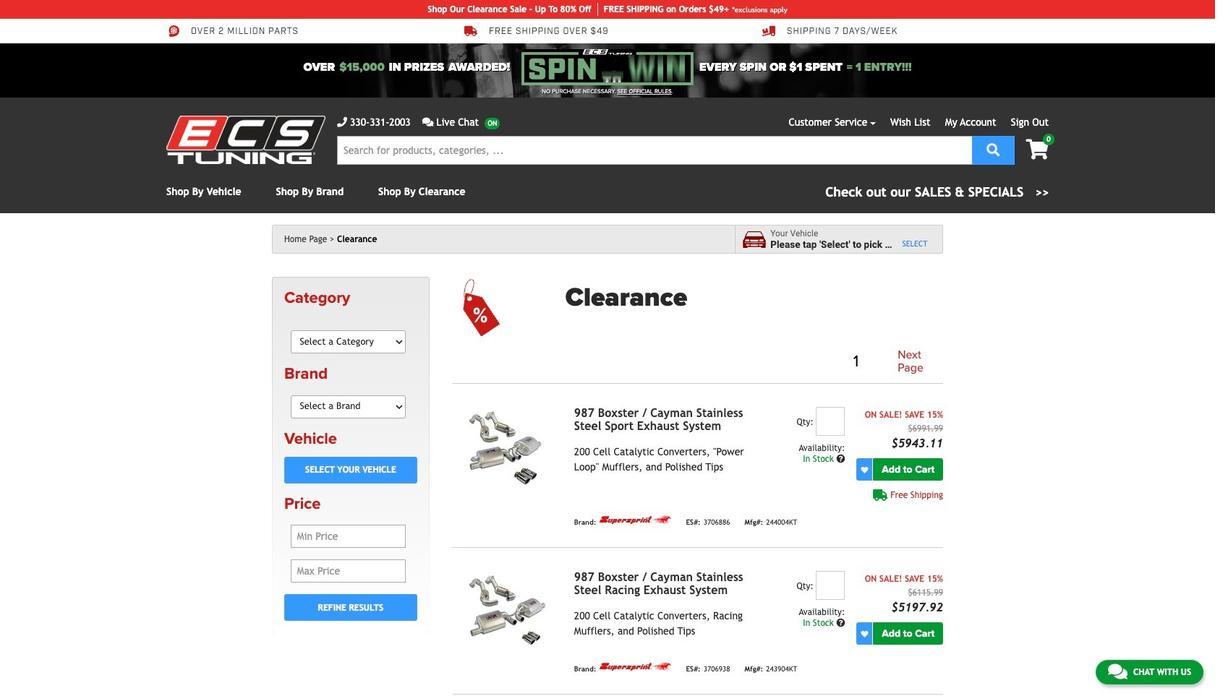 Task type: locate. For each thing, give the bounding box(es) containing it.
1 vertical spatial question circle image
[[837, 620, 845, 628]]

None number field
[[816, 407, 845, 436], [816, 572, 845, 601], [816, 407, 845, 436], [816, 572, 845, 601]]

es#3706886 - 244004kt - 987 boxster / cayman stainless steel sport exhaust system - 200 cell catalytic converters, "power loop" mufflers, and polished tips - supersprint - porsche image
[[453, 407, 563, 490]]

0 vertical spatial supersprint - corporate logo image
[[599, 516, 672, 525]]

1 vertical spatial supersprint - corporate logo image
[[599, 663, 672, 672]]

Search text field
[[337, 136, 973, 165]]

es#3706938 - 243904kt - 987 boxster / cayman stainless steel racing exhaust system - 200 cell catalytic converters, racing mufflers, and polished tips - supersprint - porsche image
[[453, 572, 563, 654]]

comments image
[[1108, 663, 1128, 681]]

comments image
[[422, 117, 434, 127]]

ecs tuning image
[[166, 116, 326, 164]]

shopping cart image
[[1026, 140, 1049, 160]]

ecs tuning 'spin to win' contest logo image
[[522, 49, 694, 85]]

question circle image
[[837, 455, 845, 464], [837, 620, 845, 628]]

paginated product list navigation navigation
[[566, 347, 944, 378]]

2 supersprint - corporate logo image from the top
[[599, 663, 672, 672]]

1 question circle image from the top
[[837, 455, 845, 464]]

0 vertical spatial question circle image
[[837, 455, 845, 464]]

1 supersprint - corporate logo image from the top
[[599, 516, 672, 525]]

Max Price number field
[[291, 560, 406, 583]]

2 question circle image from the top
[[837, 620, 845, 628]]

supersprint - corporate logo image for es#3706886 - 244004kt - 987 boxster / cayman stainless steel sport exhaust system - 200 cell catalytic converters, "power loop" mufflers, and polished tips - supersprint - porsche image in the bottom left of the page
[[599, 516, 672, 525]]

supersprint - corporate logo image
[[599, 516, 672, 525], [599, 663, 672, 672]]

supersprint - corporate logo image for "es#3706938 - 243904kt - 987 boxster / cayman stainless steel racing exhaust system - 200 cell catalytic converters, racing mufflers, and polished tips - supersprint - porsche" image
[[599, 663, 672, 672]]



Task type: vqa. For each thing, say whether or not it's contained in the screenshot.
supersprint - corporate logo
yes



Task type: describe. For each thing, give the bounding box(es) containing it.
question circle image for add to wish list image on the bottom
[[837, 620, 845, 628]]

Min Price number field
[[291, 525, 406, 549]]

add to wish list image
[[861, 631, 869, 638]]

phone image
[[337, 117, 347, 127]]

add to wish list image
[[861, 466, 869, 474]]

question circle image for add to wish list icon
[[837, 455, 845, 464]]

search image
[[987, 143, 1000, 156]]



